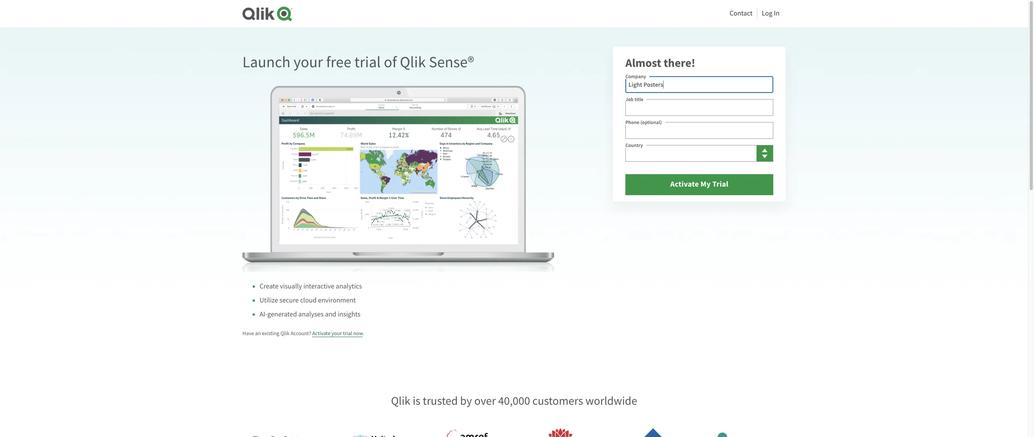 Task type: locate. For each thing, give the bounding box(es) containing it.
create
[[260, 282, 279, 291]]

phone
[[626, 119, 640, 126]]

ai-
[[260, 310, 268, 319]]

by
[[460, 394, 472, 409]]

1 vertical spatial your
[[332, 330, 342, 337]]

trial
[[355, 52, 381, 72], [343, 330, 352, 337]]

qlik
[[400, 52, 426, 72], [281, 330, 290, 337], [391, 394, 411, 409]]

trial left of
[[355, 52, 381, 72]]

1 vertical spatial trial
[[343, 330, 352, 337]]

0 vertical spatial trial
[[355, 52, 381, 72]]

free
[[326, 52, 352, 72]]

qlik right of
[[400, 52, 426, 72]]

existing
[[262, 330, 280, 337]]

is
[[413, 394, 421, 409]]

0 horizontal spatial your
[[294, 52, 323, 72]]

analytics
[[336, 282, 362, 291]]

job title
[[626, 96, 644, 103]]

almost there!
[[626, 55, 696, 71]]

in
[[774, 9, 780, 18]]

qlik customer - deloitte image
[[248, 427, 318, 438]]

qlik is trusted by over 40,000 customers worldwide
[[391, 394, 638, 409]]

log in
[[762, 9, 780, 18]]

(optional)
[[641, 119, 662, 126]]

Job title text field
[[626, 99, 774, 116]]

None submit
[[626, 174, 774, 196]]

country
[[626, 142, 643, 149]]

georgia pacific image
[[618, 427, 689, 438]]

1 vertical spatial qlik
[[281, 330, 290, 337]]

40,000
[[499, 394, 530, 409]]

your left free
[[294, 52, 323, 72]]

of
[[384, 52, 397, 72]]

have an existing qlik account? activate your trial now .
[[243, 330, 364, 337]]

contact link
[[730, 7, 753, 20]]

1 horizontal spatial your
[[332, 330, 342, 337]]

Phone (optional) text field
[[626, 122, 774, 139]]

have
[[243, 330, 254, 337]]

log
[[762, 9, 773, 18]]

your right activate at the left of the page
[[332, 330, 342, 337]]

activate
[[313, 330, 331, 337]]

over
[[475, 394, 496, 409]]

your
[[294, 52, 323, 72], [332, 330, 342, 337]]

trial left now
[[343, 330, 352, 337]]

generated
[[268, 310, 297, 319]]

ai-generated analyses and insights
[[260, 310, 361, 319]]

0 vertical spatial qlik
[[400, 52, 426, 72]]

secure
[[280, 296, 299, 305]]

company
[[626, 73, 647, 80]]

launch your free trial of qlik sense®
[[243, 52, 474, 72]]

qlik left the is at the left bottom of the page
[[391, 394, 411, 409]]

qlik right existing
[[281, 330, 290, 337]]



Task type: describe. For each thing, give the bounding box(es) containing it.
job
[[626, 96, 634, 103]]

contact
[[730, 9, 753, 18]]

and
[[325, 310, 336, 319]]

cloud
[[300, 296, 317, 305]]

sense®
[[429, 52, 474, 72]]

0 horizontal spatial trial
[[343, 330, 352, 337]]

interactive
[[304, 282, 335, 291]]

create visually interactive analytics
[[260, 282, 362, 291]]

customers
[[533, 394, 584, 409]]

environment
[[318, 296, 356, 305]]

trusted
[[423, 394, 458, 409]]

worldwide
[[586, 394, 638, 409]]

there!
[[664, 55, 696, 71]]

insights
[[338, 310, 361, 319]]

1 horizontal spatial trial
[[355, 52, 381, 72]]

utilize secure cloud environment
[[260, 296, 356, 305]]

account?
[[291, 330, 311, 337]]

launch
[[243, 52, 291, 72]]

go to the home page. image
[[243, 6, 292, 21]]

.
[[363, 330, 364, 337]]

an
[[255, 330, 261, 337]]

now
[[353, 330, 363, 337]]

utilize
[[260, 296, 278, 305]]

Company text field
[[626, 76, 774, 93]]

phone (optional)
[[626, 119, 662, 126]]

almost
[[626, 55, 662, 71]]

activate your trial now link
[[313, 330, 363, 338]]

visually
[[280, 282, 302, 291]]

log in link
[[762, 7, 780, 20]]

analyses
[[299, 310, 324, 319]]

0 vertical spatial your
[[294, 52, 323, 72]]

title
[[635, 96, 644, 103]]

2 vertical spatial qlik
[[391, 394, 411, 409]]



Task type: vqa. For each thing, say whether or not it's contained in the screenshot.
2nd Data Integration Platform  - Qlik IMAGE from the bottom of the page
no



